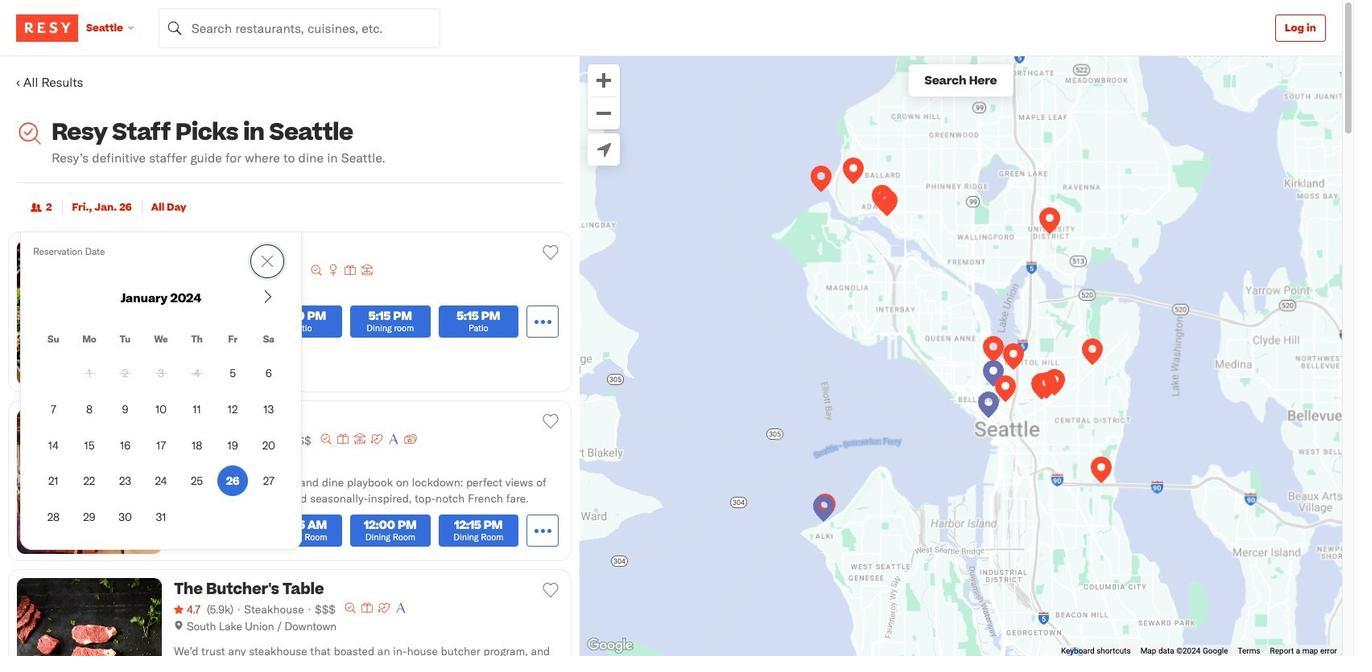 Task type: vqa. For each thing, say whether or not it's contained in the screenshot.
third column header from the right
yes



Task type: locate. For each thing, give the bounding box(es) containing it.
column header
[[38, 332, 69, 353], [74, 332, 105, 353], [110, 332, 141, 353], [145, 332, 177, 353], [181, 332, 212, 353], [217, 332, 248, 353], [253, 332, 284, 353]]

4.7 out of 5 stars image for (5.9k) reviews 'element'
[[174, 603, 200, 619]]

driftwood image
[[814, 494, 835, 524]]

row
[[38, 332, 284, 353], [38, 358, 284, 389], [38, 394, 284, 425], [38, 430, 284, 461], [38, 466, 284, 497], [38, 502, 284, 533]]

4.7 out of 5 stars image left '(6.2k) reviews' element
[[174, 433, 200, 450]]

1 4.7 out of 5 stars image from the top
[[174, 433, 200, 450]]

iconiq image
[[1091, 457, 1111, 487]]

cell
[[74, 358, 105, 389], [110, 358, 141, 389], [145, 358, 177, 389], [181, 358, 212, 389], [217, 358, 248, 389], [253, 358, 284, 389], [38, 394, 69, 425], [74, 394, 105, 425], [110, 394, 141, 425], [145, 394, 177, 425], [181, 394, 212, 425], [217, 394, 248, 425], [253, 394, 284, 425], [38, 430, 69, 461], [74, 430, 105, 461], [110, 430, 141, 461], [145, 430, 177, 461], [181, 430, 212, 461], [217, 430, 248, 461], [253, 430, 284, 461], [38, 466, 69, 497], [74, 466, 105, 497], [110, 466, 141, 497], [145, 466, 177, 497], [181, 466, 212, 497], [217, 466, 248, 497], [253, 466, 284, 497], [38, 502, 69, 533], [74, 502, 105, 533], [110, 502, 141, 533], [145, 502, 177, 533], [217, 502, 248, 533]]

Add The Butcher's Table to favorites checkbox
[[539, 579, 563, 603]]

noodle/bar image
[[1003, 344, 1024, 374]]

skål beer hall image
[[872, 185, 892, 215]]

Add Plenty of Clouds to favorites checkbox
[[539, 241, 563, 265]]

(5.9k) reviews element
[[207, 603, 233, 619]]

2 column header from the left
[[74, 332, 105, 353]]

plenty of clouds image
[[1044, 370, 1065, 399]]

1 column header from the left
[[38, 332, 69, 353]]

google image
[[584, 636, 637, 657]]

kamp social house image
[[1082, 339, 1103, 369]]

Add Maximilien to favorites checkbox
[[539, 410, 563, 434]]

3 column header from the left
[[110, 332, 141, 353]]

table
[[33, 283, 289, 538]]

2 4.7 out of 5 stars image from the top
[[174, 603, 200, 619]]

gracia image
[[876, 190, 897, 220]]

the butcher's table image
[[983, 361, 1004, 390]]

dialog
[[20, 232, 302, 551]]

4.7 out of 5 stars image for '(6.2k) reviews' element
[[174, 433, 200, 450]]

1 row from the top
[[38, 332, 284, 353]]

ray's café image
[[810, 166, 831, 196]]

4.7 out of 5 stars image left (5.9k) reviews 'element'
[[174, 603, 200, 619]]

0 vertical spatial 4.7 out of 5 stars image
[[174, 433, 200, 450]]

1 vertical spatial 4.7 out of 5 stars image
[[174, 603, 200, 619]]

2 row from the top
[[38, 358, 284, 389]]

4 row from the top
[[38, 430, 284, 461]]

4.7 out of 5 stars image
[[174, 433, 200, 450], [174, 603, 200, 619]]



Task type: describe. For each thing, give the bounding box(es) containing it.
4 column header from the left
[[145, 332, 177, 353]]

3 row from the top
[[38, 394, 284, 425]]

light sleeper image
[[1031, 374, 1052, 403]]

5 column header from the left
[[181, 332, 212, 353]]

5 row from the top
[[38, 466, 284, 497]]

Search restaurants, cuisines, etc. text field
[[158, 8, 440, 48]]

maximilien image
[[978, 392, 999, 422]]

chan seattle image
[[995, 376, 1016, 406]]

(6.2k) reviews element
[[207, 433, 233, 450]]

la palmera family mexican restaurant - south lake union image
[[983, 337, 1004, 366]]

7 column header from the left
[[253, 332, 284, 353]]

6 row from the top
[[38, 502, 284, 533]]

samara image
[[843, 158, 863, 188]]

6 column header from the left
[[217, 332, 248, 353]]

map region
[[569, 0, 1354, 657]]

the mountaineering club image
[[1039, 208, 1060, 238]]

il nido image
[[813, 496, 834, 526]]

elysian brewing capitol hill image
[[1036, 373, 1057, 403]]



